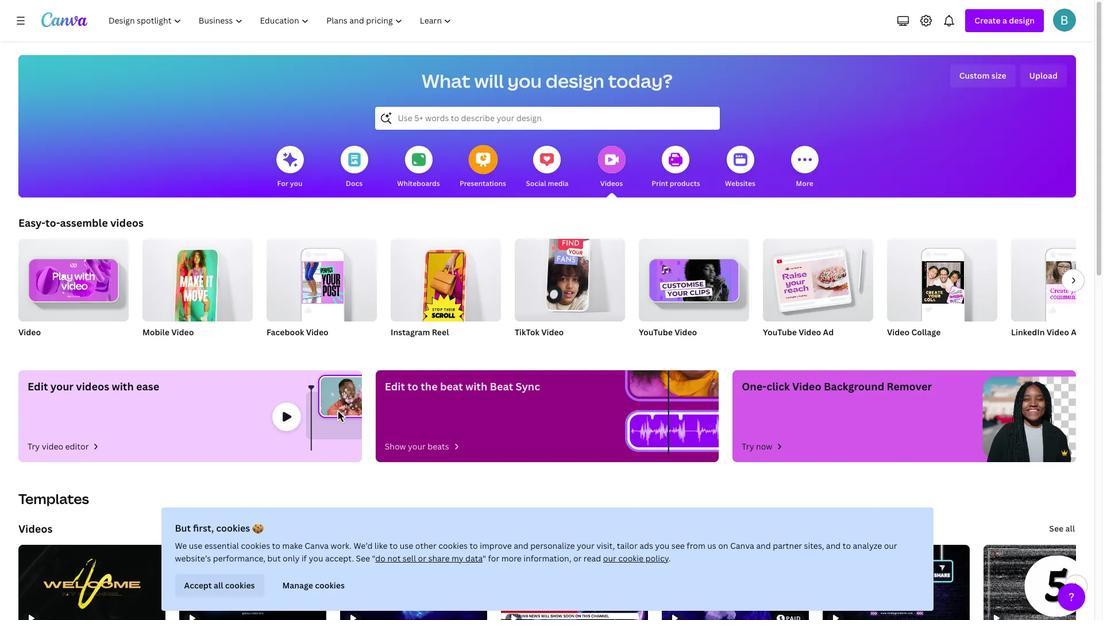 Task type: locate. For each thing, give the bounding box(es) containing it.
and up "do not sell or share my data " for more information, or read our cookie policy ."
[[514, 541, 528, 552]]

videos right the assemble
[[110, 216, 144, 230]]

mobile video group
[[142, 234, 253, 353]]

tailor
[[617, 541, 638, 552]]

templates
[[18, 489, 89, 508]]

manage cookies button
[[273, 575, 354, 598]]

" left for
[[483, 553, 486, 564]]

1 horizontal spatial "
[[483, 553, 486, 564]]

use
[[189, 541, 202, 552], [400, 541, 413, 552]]

1 with from the left
[[112, 380, 134, 394]]

1080 × 1920 px button
[[142, 341, 204, 353]]

and right sites,
[[826, 541, 841, 552]]

0 horizontal spatial "
[[372, 553, 375, 564]]

ad for linkedin video ad
[[1071, 327, 1082, 338]]

show your beats
[[385, 441, 449, 452]]

0 horizontal spatial try
[[28, 441, 40, 452]]

ease
[[136, 380, 159, 394]]

1 use from the left
[[189, 541, 202, 552]]

videos
[[600, 179, 623, 188], [18, 522, 53, 536]]

cookies down accept.
[[315, 580, 345, 591]]

and
[[514, 541, 528, 552], [756, 541, 771, 552], [826, 541, 841, 552]]

design up search 'search field'
[[546, 68, 604, 93]]

2 vertical spatial your
[[577, 541, 594, 552]]

group for linkedin video ad group
[[1011, 239, 1103, 322]]

facebook
[[267, 327, 304, 338]]

docs button
[[340, 138, 368, 198]]

your
[[50, 380, 74, 394], [408, 441, 426, 452], [577, 541, 594, 552]]

see
[[672, 541, 685, 552]]

whiteboards button
[[397, 138, 440, 198]]

ad right linkedin
[[1071, 327, 1082, 338]]

we use essential cookies to make canva work. we'd like to use other cookies to improve and personalize your visit, tailor ads you see from us on canva and partner sites, and to analyze our website's performance, but only if you accept. see "
[[175, 541, 897, 564]]

all for accept
[[214, 580, 223, 591]]

videos left ease
[[76, 380, 109, 394]]

0 vertical spatial design
[[1009, 15, 1035, 26]]

1 horizontal spatial our
[[884, 541, 897, 552]]

video
[[42, 441, 63, 452]]

our down visit,
[[603, 553, 616, 564]]

editor
[[65, 441, 89, 452]]

on
[[718, 541, 728, 552]]

print
[[652, 179, 668, 188]]

upload
[[1029, 70, 1058, 81]]

youtube for youtube video ad
[[763, 327, 797, 338]]

0 vertical spatial videos
[[600, 179, 623, 188]]

video for tiktok video
[[541, 327, 564, 338]]

try for edit
[[28, 441, 40, 452]]

websites
[[725, 179, 755, 188]]

ad inside group
[[1071, 327, 1082, 338]]

1 horizontal spatial and
[[756, 541, 771, 552]]

brad klo image
[[1053, 9, 1076, 32]]

0 horizontal spatial videos
[[76, 380, 109, 394]]

social
[[526, 179, 546, 188]]

1 youtube from the left
[[639, 327, 673, 338]]

1 vertical spatial your
[[408, 441, 426, 452]]

0 horizontal spatial all
[[214, 580, 223, 591]]

with right beat
[[465, 380, 487, 394]]

from
[[687, 541, 705, 552]]

do not sell or share my data " for more information, or read our cookie policy .
[[375, 553, 671, 564]]

you right "for"
[[290, 179, 302, 188]]

0 horizontal spatial or
[[418, 553, 426, 564]]

None search field
[[375, 107, 720, 130]]

docs
[[346, 179, 363, 188]]

try now
[[742, 441, 772, 452]]

information,
[[524, 553, 571, 564]]

1 horizontal spatial use
[[400, 541, 413, 552]]

print products
[[652, 179, 700, 188]]

manage cookies
[[282, 580, 345, 591]]

0 horizontal spatial use
[[189, 541, 202, 552]]

accept all cookies button
[[175, 575, 264, 598]]

with left ease
[[112, 380, 134, 394]]

0 horizontal spatial edit
[[28, 380, 48, 394]]

if
[[302, 553, 307, 564]]

or
[[418, 553, 426, 564], [573, 553, 582, 564]]

1 horizontal spatial your
[[408, 441, 426, 452]]

mobile video 1080 × 1920 px
[[142, 327, 194, 352]]

0 vertical spatial our
[[884, 541, 897, 552]]

video
[[18, 327, 41, 338], [171, 327, 194, 338], [306, 327, 328, 338], [541, 327, 564, 338], [675, 327, 697, 338], [799, 327, 821, 338], [887, 327, 910, 338], [1047, 327, 1069, 338], [792, 380, 821, 394]]

1 try from the left
[[28, 441, 40, 452]]

and left partner
[[756, 541, 771, 552]]

use up sell
[[400, 541, 413, 552]]

or left read
[[573, 553, 582, 564]]

0 horizontal spatial see
[[356, 553, 370, 564]]

more
[[501, 553, 522, 564]]

ad inside group
[[823, 327, 834, 338]]

analyze
[[853, 541, 882, 552]]

beat
[[440, 380, 463, 394]]

custom
[[959, 70, 990, 81]]

1 vertical spatial see
[[356, 553, 370, 564]]

1 ad from the left
[[823, 327, 834, 338]]

not
[[387, 553, 401, 564]]

canva up if in the bottom of the page
[[305, 541, 329, 552]]

easy-
[[18, 216, 45, 230]]

but first, cookies 🍪
[[175, 522, 264, 535]]

1 horizontal spatial try
[[742, 441, 754, 452]]

0 vertical spatial all
[[1065, 523, 1075, 534]]

1 horizontal spatial all
[[1065, 523, 1075, 534]]

videos left print
[[600, 179, 623, 188]]

policy
[[645, 553, 669, 564]]

1 horizontal spatial design
[[1009, 15, 1035, 26]]

1 or from the left
[[418, 553, 426, 564]]

youtube video ad
[[763, 327, 834, 338]]

you right will
[[508, 68, 542, 93]]

the
[[421, 380, 438, 394]]

1 vertical spatial all
[[214, 580, 223, 591]]

0 horizontal spatial canva
[[305, 541, 329, 552]]

2 ad from the left
[[1071, 327, 1082, 338]]

0 horizontal spatial videos
[[18, 522, 53, 536]]

one-
[[742, 380, 767, 394]]

create
[[975, 15, 1001, 26]]

try left now
[[742, 441, 754, 452]]

design right 'a' on the right top of the page
[[1009, 15, 1035, 26]]

1 horizontal spatial canva
[[730, 541, 754, 552]]

🍪
[[252, 522, 264, 535]]

to left analyze
[[843, 541, 851, 552]]

group for the facebook video group
[[267, 234, 377, 322]]

1 horizontal spatial with
[[465, 380, 487, 394]]

0 horizontal spatial with
[[112, 380, 134, 394]]

2 horizontal spatial your
[[577, 541, 594, 552]]

1 horizontal spatial ad
[[1071, 327, 1082, 338]]

or right sell
[[418, 553, 426, 564]]

2 " from the left
[[483, 553, 486, 564]]

video inside the mobile video 1080 × 1920 px
[[171, 327, 194, 338]]

0 horizontal spatial our
[[603, 553, 616, 564]]

2 use from the left
[[400, 541, 413, 552]]

2 horizontal spatial and
[[826, 541, 841, 552]]

video for mobile video 1080 × 1920 px
[[171, 327, 194, 338]]

edit for edit to the beat with beat sync
[[385, 380, 405, 394]]

data
[[465, 553, 483, 564]]

we'd
[[354, 541, 373, 552]]

you inside button
[[290, 179, 302, 188]]

video for youtube video ad
[[799, 327, 821, 338]]

group for tiktok video group
[[515, 232, 625, 322]]

easy-to-assemble videos
[[18, 216, 144, 230]]

social media button
[[526, 138, 569, 198]]

ad for youtube video ad
[[823, 327, 834, 338]]

design
[[1009, 15, 1035, 26], [546, 68, 604, 93]]

edit your videos with ease
[[28, 380, 159, 394]]

0 vertical spatial see
[[1049, 523, 1064, 534]]

you right if in the bottom of the page
[[309, 553, 323, 564]]

click
[[767, 380, 790, 394]]

print products button
[[652, 138, 700, 198]]

1 horizontal spatial videos
[[600, 179, 623, 188]]

" down like
[[372, 553, 375, 564]]

2 edit from the left
[[385, 380, 405, 394]]

0 vertical spatial your
[[50, 380, 74, 394]]

2 try from the left
[[742, 441, 754, 452]]

video group
[[18, 234, 129, 353]]

group for mobile video "group" at the left of the page
[[142, 234, 253, 328]]

design inside dropdown button
[[1009, 15, 1035, 26]]

for you
[[277, 179, 302, 188]]

our right analyze
[[884, 541, 897, 552]]

2 canva from the left
[[730, 541, 754, 552]]

but
[[175, 522, 191, 535]]

to left the the at bottom
[[408, 380, 418, 394]]

0 horizontal spatial your
[[50, 380, 74, 394]]

1 horizontal spatial or
[[573, 553, 582, 564]]

try left video
[[28, 441, 40, 452]]

mobile
[[142, 327, 169, 338]]

1 horizontal spatial videos
[[110, 216, 144, 230]]

videos inside button
[[600, 179, 623, 188]]

1 edit from the left
[[28, 380, 48, 394]]

ad up one-click video background remover
[[823, 327, 834, 338]]

youtube for youtube video
[[639, 327, 673, 338]]

cookie
[[618, 553, 644, 564]]

work.
[[331, 541, 352, 552]]

all
[[1065, 523, 1075, 534], [214, 580, 223, 591]]

1 canva from the left
[[305, 541, 329, 552]]

your for videos
[[50, 380, 74, 394]]

0 horizontal spatial design
[[546, 68, 604, 93]]

video inside group
[[1047, 327, 1069, 338]]

group
[[515, 232, 625, 322], [18, 234, 129, 322], [142, 234, 253, 328], [267, 234, 377, 322], [391, 234, 501, 328], [639, 234, 749, 322], [763, 234, 873, 322], [887, 234, 997, 322], [1011, 239, 1103, 322]]

video for youtube video
[[675, 327, 697, 338]]

cookies down 'performance,'
[[225, 580, 255, 591]]

sell
[[403, 553, 416, 564]]

performance,
[[213, 553, 265, 564]]

Search search field
[[398, 107, 697, 129]]

beat
[[490, 380, 513, 394]]

2 and from the left
[[756, 541, 771, 552]]

videos down the templates
[[18, 522, 53, 536]]

use up website's
[[189, 541, 202, 552]]

my
[[452, 553, 463, 564]]

all inside button
[[214, 580, 223, 591]]

0 horizontal spatial and
[[514, 541, 528, 552]]

0 horizontal spatial ad
[[823, 327, 834, 338]]

2 youtube from the left
[[763, 327, 797, 338]]

canva
[[305, 541, 329, 552], [730, 541, 754, 552]]

instagram reel group
[[391, 234, 501, 353]]

0 horizontal spatial youtube
[[639, 327, 673, 338]]

1 " from the left
[[372, 553, 375, 564]]

facebook video group
[[267, 234, 377, 353]]

1 horizontal spatial youtube
[[763, 327, 797, 338]]

more
[[796, 179, 813, 188]]

canva right "on"
[[730, 541, 754, 552]]

1 horizontal spatial edit
[[385, 380, 405, 394]]

see all link
[[1048, 518, 1076, 541]]

presentations
[[460, 179, 506, 188]]

us
[[707, 541, 716, 552]]

youtube video
[[639, 327, 697, 338]]



Task type: vqa. For each thing, say whether or not it's contained in the screenshot.
the middle your
yes



Task type: describe. For each thing, give the bounding box(es) containing it.
see all
[[1049, 523, 1075, 534]]

cookies inside accept all cookies button
[[225, 580, 255, 591]]

sync
[[516, 380, 540, 394]]

1 vertical spatial design
[[546, 68, 604, 93]]

personalize
[[530, 541, 575, 552]]

all for see
[[1065, 523, 1075, 534]]

but first, cookies 🍪 dialog
[[161, 508, 933, 611]]

only
[[283, 553, 300, 564]]

2 with from the left
[[465, 380, 487, 394]]

today?
[[608, 68, 673, 93]]

custom size
[[959, 70, 1006, 81]]

will
[[474, 68, 504, 93]]

first,
[[193, 522, 214, 535]]

upload button
[[1020, 64, 1067, 87]]

facebook video
[[267, 327, 328, 338]]

make
[[282, 541, 303, 552]]

see inside we use essential cookies to make canva work. we'd like to use other cookies to improve and personalize your visit, tailor ads you see from us on canva and partner sites, and to analyze our website's performance, but only if you accept. see "
[[356, 553, 370, 564]]

cookies up essential
[[216, 522, 250, 535]]

video for facebook video
[[306, 327, 328, 338]]

create a design button
[[965, 9, 1044, 32]]

1 and from the left
[[514, 541, 528, 552]]

you up policy
[[655, 541, 670, 552]]

sites,
[[804, 541, 824, 552]]

linkedin video ad
[[1011, 327, 1082, 338]]

cookies up "my"
[[438, 541, 468, 552]]

for
[[277, 179, 288, 188]]

our inside we use essential cookies to make canva work. we'd like to use other cookies to improve and personalize your visit, tailor ads you see from us on canva and partner sites, and to analyze our website's performance, but only if you accept. see "
[[884, 541, 897, 552]]

1920
[[167, 342, 183, 352]]

show
[[385, 441, 406, 452]]

our cookie policy link
[[603, 553, 669, 564]]

websites button
[[725, 138, 755, 198]]

what
[[422, 68, 471, 93]]

to up but
[[272, 541, 280, 552]]

background
[[824, 380, 884, 394]]

a
[[1003, 15, 1007, 26]]

media
[[548, 179, 569, 188]]

video for linkedin video ad
[[1047, 327, 1069, 338]]

0 vertical spatial videos
[[110, 216, 144, 230]]

linkedin video ad group
[[1011, 239, 1103, 353]]

.
[[669, 553, 671, 564]]

try for one-
[[742, 441, 754, 452]]

one-click video background remover
[[742, 380, 932, 394]]

instagram reel
[[391, 327, 449, 338]]

edit for edit your videos with ease
[[28, 380, 48, 394]]

your for beats
[[408, 441, 426, 452]]

improve
[[480, 541, 512, 552]]

what will you design today?
[[422, 68, 673, 93]]

try video editor
[[28, 441, 89, 452]]

instagram
[[391, 327, 430, 338]]

group for instagram reel group
[[391, 234, 501, 328]]

whiteboards
[[397, 179, 440, 188]]

to right like
[[390, 541, 398, 552]]

accept
[[184, 580, 212, 591]]

your inside we use essential cookies to make canva work. we'd like to use other cookies to improve and personalize your visit, tailor ads you see from us on canva and partner sites, and to analyze our website's performance, but only if you accept. see "
[[577, 541, 594, 552]]

assemble
[[60, 216, 108, 230]]

custom size button
[[950, 64, 1015, 87]]

top level navigation element
[[101, 9, 462, 32]]

1 vertical spatial videos
[[76, 380, 109, 394]]

we
[[175, 541, 187, 552]]

group for youtube video ad group
[[763, 234, 873, 322]]

edit to the beat with beat sync
[[385, 380, 540, 394]]

1 vertical spatial our
[[603, 553, 616, 564]]

essential
[[204, 541, 239, 552]]

accept.
[[325, 553, 354, 564]]

1080
[[142, 342, 160, 352]]

share
[[428, 553, 450, 564]]

accept all cookies
[[184, 580, 255, 591]]

do not sell or share my data link
[[375, 553, 483, 564]]

for you button
[[276, 138, 304, 198]]

create a design
[[975, 15, 1035, 26]]

presentations button
[[460, 138, 506, 198]]

2 or from the left
[[573, 553, 582, 564]]

read
[[584, 553, 601, 564]]

social media
[[526, 179, 569, 188]]

1 vertical spatial videos
[[18, 522, 53, 536]]

partner
[[773, 541, 802, 552]]

3 and from the left
[[826, 541, 841, 552]]

cookies down '🍪'
[[241, 541, 270, 552]]

manage
[[282, 580, 313, 591]]

tiktok video
[[515, 327, 564, 338]]

group for 'video collage' group
[[887, 234, 997, 322]]

website's
[[175, 553, 211, 564]]

×
[[162, 342, 165, 352]]

like
[[374, 541, 388, 552]]

youtube video group
[[639, 234, 749, 353]]

" inside we use essential cookies to make canva work. we'd like to use other cookies to improve and personalize your visit, tailor ads you see from us on canva and partner sites, and to analyze our website's performance, but only if you accept. see "
[[372, 553, 375, 564]]

1 horizontal spatial see
[[1049, 523, 1064, 534]]

products
[[670, 179, 700, 188]]

linkedin
[[1011, 327, 1045, 338]]

other
[[415, 541, 436, 552]]

video collage group
[[887, 234, 997, 353]]

group for youtube video group
[[639, 234, 749, 322]]

ads
[[640, 541, 653, 552]]

beats
[[428, 441, 449, 452]]

tiktok
[[515, 327, 539, 338]]

but
[[267, 553, 281, 564]]

group for video group
[[18, 234, 129, 322]]

tiktok video group
[[515, 232, 625, 353]]

more button
[[791, 138, 818, 198]]

to up data
[[470, 541, 478, 552]]

youtube video ad group
[[763, 234, 873, 353]]

cookies inside manage cookies button
[[315, 580, 345, 591]]

to-
[[45, 216, 60, 230]]



